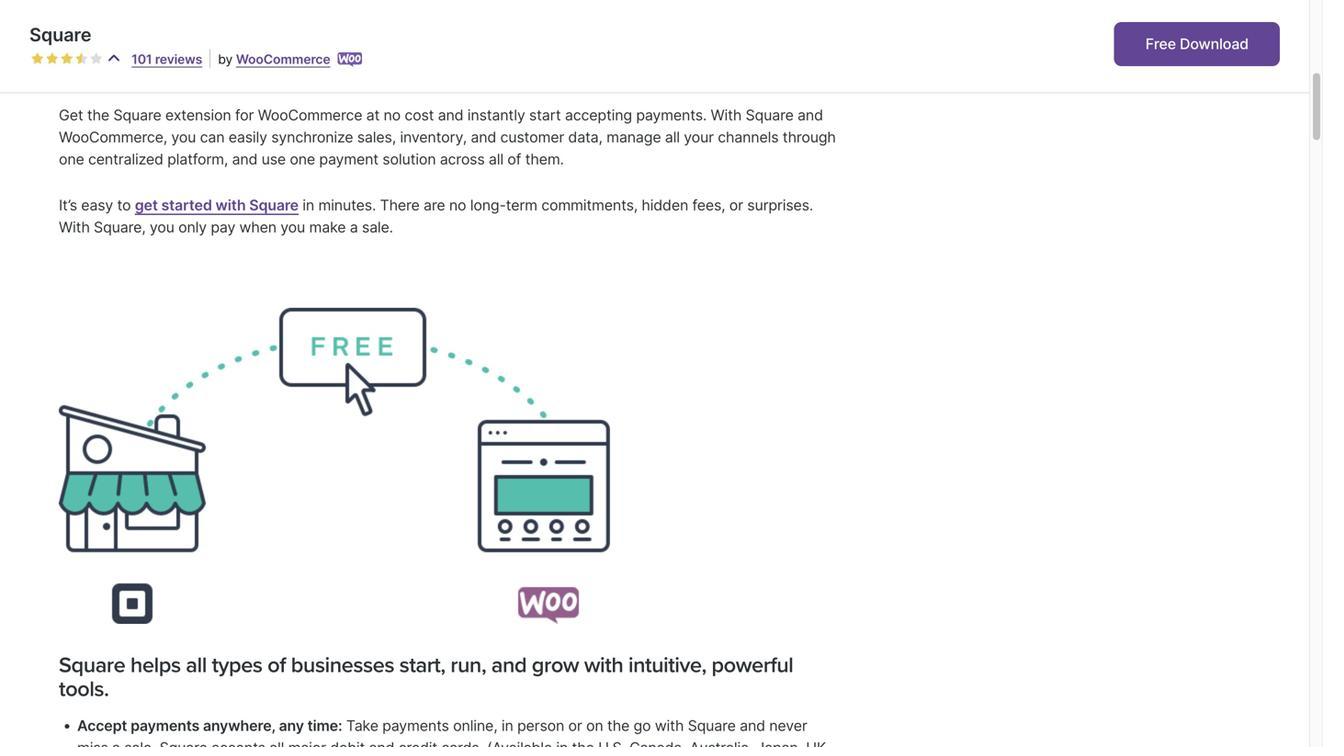 Task type: vqa. For each thing, say whether or not it's contained in the screenshot.
Types
yes



Task type: locate. For each thing, give the bounding box(es) containing it.
by
[[218, 51, 233, 67]]

solution
[[382, 150, 436, 168]]

view
[[959, 24, 988, 39]]

take up debit
[[346, 717, 378, 735]]

0 vertical spatial or
[[729, 196, 743, 214]]

0 vertical spatial in
[[303, 196, 314, 214]]

1 vertical spatial or
[[568, 717, 582, 735]]

grow
[[532, 652, 579, 678]]

reviews
[[155, 51, 202, 67]]

1 horizontal spatial take
[[346, 717, 378, 735]]

one
[[59, 150, 84, 168], [290, 150, 315, 168]]

2 vertical spatial the
[[572, 739, 594, 747]]

person up at
[[329, 66, 394, 91]]

the up u.s, at the left of the page
[[607, 717, 630, 735]]

term
[[506, 196, 537, 214]]

square up australia,
[[688, 717, 736, 735]]

in up the (available
[[502, 717, 513, 735]]

0 horizontal spatial one
[[59, 150, 84, 168]]

one down the get
[[59, 150, 84, 168]]

all down any
[[269, 739, 284, 747]]

1 vertical spatial with
[[59, 218, 90, 236]]

and down easily
[[232, 150, 258, 168]]

1 horizontal spatial one
[[290, 150, 315, 168]]

payments inside take payments online, in person or on the go with square and never miss a sale. square accepts all major debit and credit cards. (available in the u.s, canada, australia, japan, uk
[[382, 717, 449, 735]]

free download
[[1146, 35, 1249, 53]]

with inside in minutes. there are no long-term commitments, hidden fees, or surprises. with square, you only pay when you make a sale.
[[59, 218, 90, 236]]

with right grow
[[584, 652, 623, 678]]

square up woocommerce,
[[113, 106, 161, 124]]

sales,
[[357, 128, 396, 146]]

and
[[992, 24, 1014, 39], [266, 66, 301, 91], [438, 106, 463, 124], [798, 106, 823, 124], [471, 128, 496, 146], [232, 150, 258, 168], [491, 652, 527, 678], [740, 717, 765, 735], [369, 739, 394, 747]]

0 vertical spatial of
[[507, 150, 521, 168]]

online,
[[453, 717, 498, 735]]

no right at
[[384, 106, 401, 124]]

square,
[[94, 218, 146, 236]]

all down payments.
[[665, 128, 680, 146]]

of inside get the square extension for woocommerce at no cost and instantly start accepting payments. with square and woocommerce, you can easily synchronize sales, inventory, and customer data, manage all your channels through one centralized platform, and use one payment solution across all of them.
[[507, 150, 521, 168]]

0 vertical spatial woocommerce
[[236, 51, 330, 67]]

0 vertical spatial with
[[711, 106, 742, 124]]

take for online,
[[346, 717, 378, 735]]

square
[[29, 23, 91, 46], [443, 66, 510, 91], [113, 106, 161, 124], [746, 106, 794, 124], [249, 196, 299, 214], [59, 652, 125, 678], [688, 717, 736, 735], [159, 739, 207, 747]]

rate product 3 stars image
[[61, 52, 74, 65]]

take down rate product 4 stars icon
[[59, 66, 102, 91]]

are
[[424, 196, 445, 214]]

1 vertical spatial woocommerce
[[258, 106, 362, 124]]

there
[[380, 196, 420, 214]]

no
[[384, 106, 401, 124], [449, 196, 466, 214]]

one down synchronize
[[290, 150, 315, 168]]

with
[[711, 106, 742, 124], [59, 218, 90, 236]]

tools.
[[59, 676, 109, 702]]

square up "accept"
[[59, 652, 125, 678]]

of right types
[[268, 652, 286, 678]]

take inside take payments online, in person or on the go with square and never miss a sale. square accepts all major debit and credit cards. (available in the u.s, canada, australia, japan, uk
[[346, 717, 378, 735]]

you down get
[[150, 218, 174, 236]]

the down on
[[572, 739, 594, 747]]

woocommerce
[[236, 51, 330, 67], [258, 106, 362, 124]]

and right run,
[[491, 652, 527, 678]]

cost
[[405, 106, 434, 124]]

and left cart
[[992, 24, 1014, 39]]

all inside square helps all types of businesses start, run, and grow with intuitive, powerful tools.
[[186, 652, 207, 678]]

1 horizontal spatial person
[[517, 717, 564, 735]]

2 one from the left
[[290, 150, 315, 168]]

inventory,
[[400, 128, 467, 146]]

surprises.
[[747, 196, 813, 214]]

you
[[171, 128, 196, 146], [150, 218, 174, 236], [280, 218, 305, 236]]

u.s,
[[598, 739, 626, 747]]

0 horizontal spatial or
[[568, 717, 582, 735]]

the inside get the square extension for woocommerce at no cost and instantly start accepting payments. with square and woocommerce, you can easily synchronize sales, inventory, and customer data, manage all your channels through one centralized platform, and use one payment solution across all of them.
[[87, 106, 109, 124]]

take payments online and in-person with square
[[59, 66, 510, 91]]

1 horizontal spatial the
[[572, 739, 594, 747]]

easy
[[81, 196, 113, 214]]

0 horizontal spatial take
[[59, 66, 102, 91]]

with inside get the square extension for woocommerce at no cost and instantly start accepting payments. with square and woocommerce, you can easily synchronize sales, inventory, and customer data, manage all your channels through one centralized platform, and use one payment solution across all of them.
[[711, 106, 742, 124]]

commitments,
[[541, 196, 638, 214]]

free download link
[[1114, 22, 1280, 66]]

with inside square helps all types of businesses start, run, and grow with intuitive, powerful tools.
[[584, 652, 623, 678]]

with down it's
[[59, 218, 90, 236]]

payments up credit
[[382, 717, 449, 735]]

1 horizontal spatial no
[[449, 196, 466, 214]]

square up the channels
[[746, 106, 794, 124]]

with up pay at left top
[[215, 196, 246, 214]]

0 vertical spatial the
[[87, 106, 109, 124]]

order
[[1130, 46, 1164, 62]]

helps
[[130, 652, 181, 678]]

high performance order storage (hpos)
[[1019, 46, 1214, 82]]

start,
[[399, 652, 445, 678]]

rate product 4 stars image
[[75, 52, 88, 65]]

miss
[[77, 739, 108, 747]]

minutes.
[[318, 196, 376, 214]]

with inside take payments online, in person or on the go with square and never miss a sale. square accepts all major debit and credit cards. (available in the u.s, canada, australia, japan, uk
[[655, 717, 684, 735]]

get started with square link
[[135, 196, 299, 214]]

101 reviews
[[132, 51, 202, 67]]

use
[[262, 150, 286, 168]]

on
[[586, 717, 603, 735]]

in-
[[307, 66, 329, 91]]

of inside square helps all types of businesses start, run, and grow with intuitive, powerful tools.
[[268, 652, 286, 678]]

and up inventory,
[[438, 106, 463, 124]]

square helps all types of businesses start, run, and grow with intuitive, powerful tools.
[[59, 652, 793, 702]]

them.
[[525, 150, 564, 168]]

when
[[239, 218, 277, 236]]

the up woocommerce,
[[87, 106, 109, 124]]

payments
[[107, 66, 199, 91], [131, 717, 199, 735], [382, 717, 449, 735]]

1 horizontal spatial of
[[507, 150, 521, 168]]

in right the (available
[[556, 739, 568, 747]]

101 reviews link
[[132, 51, 202, 67]]

credit
[[398, 739, 437, 747]]

no right the are
[[449, 196, 466, 214]]

developed by woocommerce image
[[338, 52, 363, 67]]

person
[[329, 66, 394, 91], [517, 717, 564, 735]]

all
[[665, 128, 680, 146], [489, 150, 503, 168], [186, 652, 207, 678], [269, 739, 284, 747]]

in
[[303, 196, 314, 214], [502, 717, 513, 735], [556, 739, 568, 747]]

1 vertical spatial take
[[346, 717, 378, 735]]

to
[[117, 196, 131, 214]]

1 horizontal spatial or
[[729, 196, 743, 214]]

no inside get the square extension for woocommerce at no cost and instantly start accepting payments. with square and woocommerce, you can easily synchronize sales, inventory, and customer data, manage all your channels through one centralized platform, and use one payment solution across all of them.
[[384, 106, 401, 124]]

you inside get the square extension for woocommerce at no cost and instantly start accepting payments. with square and woocommerce, you can easily synchronize sales, inventory, and customer data, manage all your channels through one centralized platform, and use one payment solution across all of them.
[[171, 128, 196, 146]]

2 vertical spatial in
[[556, 739, 568, 747]]

square down "accept payments anywhere, any time:"
[[159, 739, 207, 747]]

1 vertical spatial person
[[517, 717, 564, 735]]

payments for online
[[107, 66, 199, 91]]

&
[[1048, 27, 1056, 42]]

of
[[507, 150, 521, 168], [268, 652, 286, 678]]

run,
[[450, 652, 486, 678]]

person up the (available
[[517, 717, 564, 735]]

and down instantly
[[471, 128, 496, 146]]

in left minutes.
[[303, 196, 314, 214]]

0 horizontal spatial with
[[59, 218, 90, 236]]

0 vertical spatial person
[[329, 66, 394, 91]]

0 vertical spatial take
[[59, 66, 102, 91]]

0 horizontal spatial in
[[303, 196, 314, 214]]

0 horizontal spatial no
[[384, 106, 401, 124]]

of down customer
[[507, 150, 521, 168]]

(available
[[487, 739, 552, 747]]

take
[[59, 66, 102, 91], [346, 717, 378, 735]]

1 vertical spatial the
[[607, 717, 630, 735]]

1 vertical spatial of
[[268, 652, 286, 678]]

you up the platform,
[[171, 128, 196, 146]]

with up canada,
[[655, 717, 684, 735]]

japan,
[[757, 739, 802, 747]]

payments up extension
[[107, 66, 199, 91]]

across
[[440, 150, 485, 168]]

1 horizontal spatial with
[[711, 106, 742, 124]]

free
[[1146, 35, 1176, 53]]

0 horizontal spatial of
[[268, 652, 286, 678]]

1 horizontal spatial in
[[502, 717, 513, 735]]

1 vertical spatial no
[[449, 196, 466, 214]]

payments up the sale.
[[131, 717, 199, 735]]

you right when
[[280, 218, 305, 236]]

or right fees,
[[729, 196, 743, 214]]

or inside take payments online, in person or on the go with square and never miss a sale. square accepts all major debit and credit cards. (available in the u.s, canada, australia, japan, uk
[[568, 717, 582, 735]]

or left on
[[568, 717, 582, 735]]

0 vertical spatial no
[[384, 106, 401, 124]]

1 vertical spatial in
[[502, 717, 513, 735]]

0 horizontal spatial the
[[87, 106, 109, 124]]

with up the channels
[[711, 106, 742, 124]]

all right helps
[[186, 652, 207, 678]]

it's
[[59, 196, 77, 214]]

for
[[235, 106, 254, 124]]

start
[[529, 106, 561, 124]]

and left in-
[[266, 66, 301, 91]]



Task type: describe. For each thing, give the bounding box(es) containing it.
woocommerce link
[[236, 51, 330, 67]]

and inside square helps all types of businesses start, run, and grow with intuitive, powerful tools.
[[491, 652, 527, 678]]

online
[[204, 66, 261, 91]]

square up rate product 3 stars image
[[29, 23, 91, 46]]

view and submit feature requests
[[959, 24, 1160, 39]]

101
[[132, 51, 152, 67]]

go
[[633, 717, 651, 735]]

at
[[366, 106, 380, 124]]

extension
[[165, 106, 231, 124]]

customer
[[500, 128, 564, 146]]

never
[[769, 717, 807, 735]]

payments for anywhere,
[[131, 717, 199, 735]]

debit
[[330, 739, 365, 747]]

2 horizontal spatial the
[[607, 717, 630, 735]]

2 horizontal spatial in
[[556, 739, 568, 747]]

easily
[[229, 128, 267, 146]]

synchronize
[[271, 128, 353, 146]]

square inside square helps all types of businesses start, run, and grow with intuitive, powerful tools.
[[59, 652, 125, 678]]

channels
[[718, 128, 779, 146]]

started
[[161, 196, 212, 214]]

make a sale.
[[309, 218, 393, 236]]

hidden
[[642, 196, 688, 214]]

a
[[112, 739, 120, 747]]

checkout
[[1060, 27, 1117, 42]]

can
[[200, 128, 225, 146]]

take payments online, in person or on the go with square and never miss a sale. square accepts all major debit and credit cards. (available in the u.s, canada, australia, japan, uk
[[77, 717, 830, 747]]

payments.
[[636, 106, 707, 124]]

no inside in minutes. there are no long-term commitments, hidden fees, or surprises. with square, you only pay when you make a sale.
[[449, 196, 466, 214]]

get
[[135, 196, 158, 214]]

all right across
[[489, 150, 503, 168]]

australia,
[[690, 739, 753, 747]]

in minutes. there are no long-term commitments, hidden fees, or surprises. with square, you only pay when you make a sale.
[[59, 196, 813, 236]]

by woocommerce
[[218, 51, 330, 67]]

payment
[[319, 150, 379, 168]]

accept payments anywhere, any time:
[[77, 717, 342, 735]]

instantly
[[467, 106, 525, 124]]

storage
[[1167, 46, 1214, 62]]

cart & checkout blocks
[[1019, 27, 1159, 42]]

and up through
[[798, 106, 823, 124]]

platform,
[[167, 150, 228, 168]]

fees,
[[692, 196, 725, 214]]

any
[[279, 717, 304, 735]]

it's easy to get started with square
[[59, 196, 299, 214]]

types
[[212, 652, 262, 678]]

woocommerce inside get the square extension for woocommerce at no cost and instantly start accepting payments. with square and woocommerce, you can easily synchronize sales, inventory, and customer data, manage all your channels through one centralized platform, and use one payment solution across all of them.
[[258, 106, 362, 124]]

payments for online,
[[382, 717, 449, 735]]

cart
[[1019, 27, 1045, 42]]

rate product 1 star image
[[31, 52, 44, 65]]

person inside take payments online, in person or on the go with square and never miss a sale. square accepts all major debit and credit cards. (available in the u.s, canada, australia, japan, uk
[[517, 717, 564, 735]]

through
[[783, 128, 836, 146]]

take for online
[[59, 66, 102, 91]]

powerful
[[712, 652, 793, 678]]

only
[[178, 218, 207, 236]]

high
[[1019, 46, 1046, 62]]

with up cost
[[399, 66, 438, 91]]

businesses
[[291, 652, 394, 678]]

manage
[[607, 128, 661, 146]]

download
[[1180, 35, 1249, 53]]

accept
[[77, 717, 127, 735]]

time:
[[307, 717, 342, 735]]

you for woocommerce,
[[171, 128, 196, 146]]

rate product 2 stars image
[[46, 52, 59, 65]]

square up when
[[249, 196, 299, 214]]

and right debit
[[369, 739, 394, 747]]

square up instantly
[[443, 66, 510, 91]]

centralized
[[88, 150, 163, 168]]

anywhere,
[[203, 717, 275, 735]]

data,
[[568, 128, 603, 146]]

woocommerce,
[[59, 128, 167, 146]]

cards.
[[441, 739, 483, 747]]

long-
[[470, 196, 506, 214]]

sale.
[[124, 739, 156, 747]]

pay
[[211, 218, 235, 236]]

1 one from the left
[[59, 150, 84, 168]]

accepts
[[211, 739, 265, 747]]

major
[[288, 739, 326, 747]]

rate product 5 stars image
[[90, 52, 103, 65]]

0 horizontal spatial person
[[329, 66, 394, 91]]

get
[[59, 106, 83, 124]]

in inside in minutes. there are no long-term commitments, hidden fees, or surprises. with square, you only pay when you make a sale.
[[303, 196, 314, 214]]

requests
[[1108, 24, 1160, 39]]

get the square extension for woocommerce at no cost and instantly start accepting payments. with square and woocommerce, you can easily synchronize sales, inventory, and customer data, manage all your channels through one centralized platform, and use one payment solution across all of them.
[[59, 106, 836, 168]]

canada,
[[629, 739, 686, 747]]

accepting
[[565, 106, 632, 124]]

all inside take payments online, in person or on the go with square and never miss a sale. square accepts all major debit and credit cards. (available in the u.s, canada, australia, japan, uk
[[269, 739, 284, 747]]

or inside in minutes. there are no long-term commitments, hidden fees, or surprises. with square, you only pay when you make a sale.
[[729, 196, 743, 214]]

and up japan,
[[740, 717, 765, 735]]

intuitive,
[[628, 652, 706, 678]]

feature
[[1062, 24, 1104, 39]]

you for when
[[280, 218, 305, 236]]

submit
[[1017, 24, 1058, 39]]



